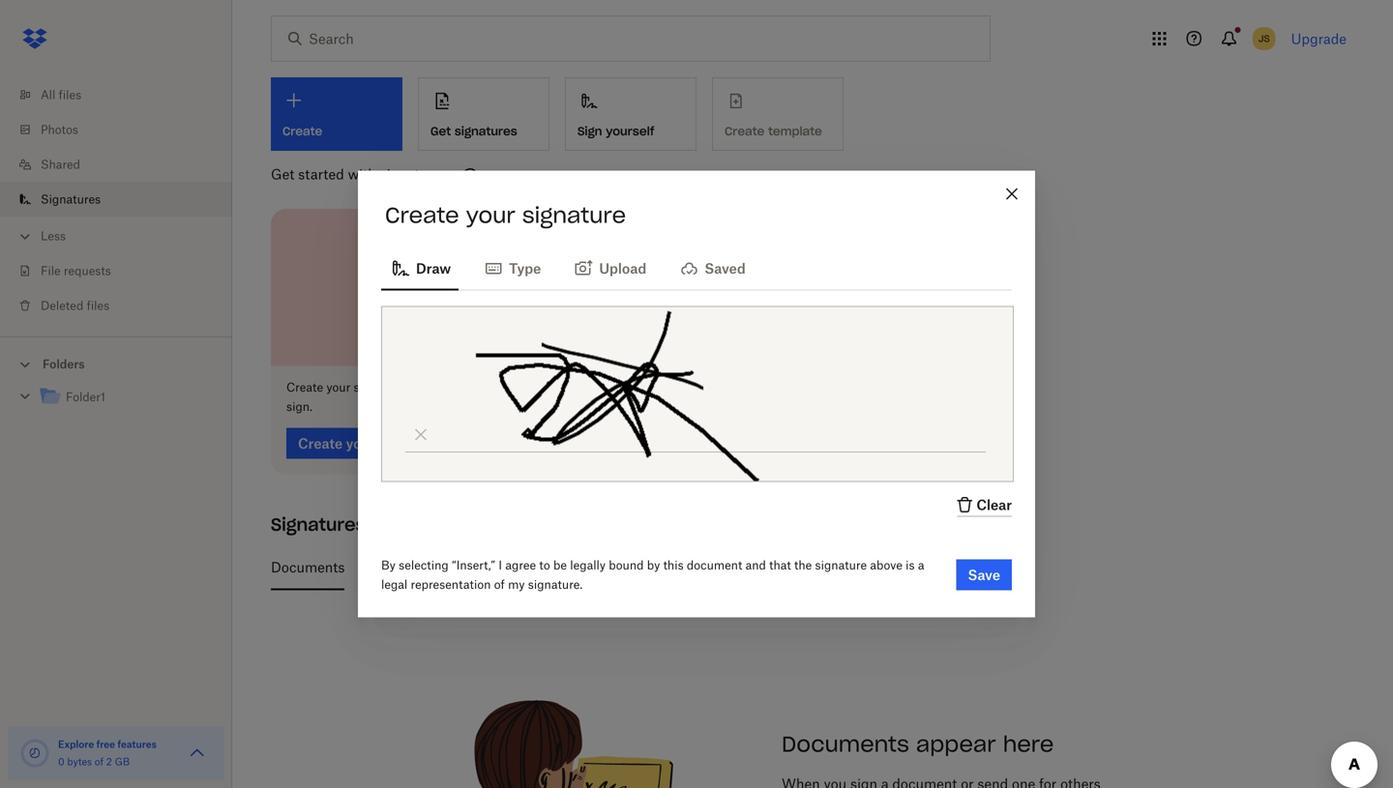 Task type: locate. For each thing, give the bounding box(es) containing it.
legal
[[381, 578, 408, 592]]

is left a
[[906, 558, 915, 573]]

0 horizontal spatial signatures
[[41, 192, 101, 207]]

0 vertical spatial signatures
[[41, 192, 101, 207]]

is inside tab list
[[870, 559, 880, 576]]

is
[[906, 558, 915, 573], [870, 559, 880, 576]]

signatures
[[41, 192, 101, 207], [271, 514, 366, 536]]

documents appear here
[[782, 731, 1054, 758]]

1 vertical spatial tab list
[[271, 544, 1339, 591]]

to right ready
[[534, 380, 545, 395]]

1 horizontal spatial create
[[385, 202, 459, 229]]

folders
[[43, 357, 85, 372]]

0 horizontal spatial 3
[[497, 559, 505, 576]]

3 left agree
[[497, 559, 505, 576]]

signatures
[[455, 124, 517, 139], [380, 166, 447, 182]]

clear button
[[954, 494, 1012, 517]]

get left started
[[271, 166, 295, 182]]

photos
[[41, 122, 78, 137]]

1 vertical spatial yourself
[[815, 559, 866, 576]]

free
[[96, 739, 115, 751]]

0 vertical spatial tab list
[[381, 244, 1012, 291]]

by selecting "insert," i agree to be legally bound by this document and that the signature above is a legal representation of my signature.
[[381, 558, 925, 592]]

type
[[509, 260, 541, 277]]

files right deleted
[[87, 299, 109, 313]]

0 horizontal spatial of
[[95, 756, 104, 768]]

signatures right with
[[380, 166, 447, 182]]

all
[[41, 88, 55, 102]]

to
[[534, 380, 545, 395], [539, 558, 550, 573]]

yourself inside button
[[606, 124, 655, 139]]

1 vertical spatial documents
[[782, 731, 910, 758]]

1 horizontal spatial get
[[431, 124, 451, 139]]

create inside 'dialog'
[[385, 202, 459, 229]]

create up the draw
[[385, 202, 459, 229]]

legally
[[570, 558, 606, 573]]

of inside by selecting "insert," i agree to be legally bound by this document and that the signature above is a legal representation of my signature.
[[494, 578, 505, 592]]

1 horizontal spatial signatures
[[455, 124, 517, 139]]

0 horizontal spatial requests
[[64, 264, 111, 278]]

signature inside create your signature so you're always ready to sign.
[[354, 380, 406, 395]]

selecting
[[399, 558, 449, 573]]

list
[[0, 66, 232, 337]]

signatures list item
[[0, 182, 232, 217]]

documents
[[271, 559, 345, 576], [782, 731, 910, 758]]

0 horizontal spatial your
[[326, 380, 351, 395]]

1 horizontal spatial 3
[[525, 559, 534, 576]]

signing
[[761, 559, 811, 576]]

0 horizontal spatial yourself
[[606, 124, 655, 139]]

create inside create your signature so you're always ready to sign.
[[286, 380, 323, 395]]

signatures up documents tab
[[271, 514, 366, 536]]

3 right i
[[525, 559, 534, 576]]

tab list inside create your signature 'dialog'
[[381, 244, 1012, 291]]

this right left
[[685, 559, 709, 576]]

files for deleted files
[[87, 299, 109, 313]]

1 horizontal spatial files
[[87, 299, 109, 313]]

get up 'get started with signatures'
[[431, 124, 451, 139]]

save
[[968, 567, 1001, 584]]

list containing all files
[[0, 66, 232, 337]]

1 vertical spatial signatures
[[271, 514, 366, 536]]

1 horizontal spatial documents
[[782, 731, 910, 758]]

your left so
[[326, 380, 351, 395]]

of left 2
[[95, 756, 104, 768]]

requests left left
[[601, 559, 657, 576]]

0 vertical spatial your
[[466, 202, 516, 229]]

your inside 'dialog'
[[466, 202, 516, 229]]

signature inside by selecting "insert," i agree to be legally bound by this document and that the signature above is a legal representation of my signature.
[[815, 558, 867, 573]]

create for create your signature so you're always ready to sign.
[[286, 380, 323, 395]]

unlimited.
[[884, 559, 949, 576]]

tab list containing draw
[[381, 244, 1012, 291]]

requests
[[64, 264, 111, 278], [601, 559, 657, 576]]

0 horizontal spatial is
[[870, 559, 880, 576]]

all files link
[[15, 77, 232, 112]]

quota usage element
[[19, 738, 50, 769]]

create up sign.
[[286, 380, 323, 395]]

0 vertical spatial files
[[59, 88, 81, 102]]

create
[[385, 202, 459, 229], [286, 380, 323, 395]]

0 horizontal spatial this
[[663, 558, 684, 573]]

3 of 3 signature requests left this month. signing yourself is unlimited.
[[497, 559, 949, 576]]

i
[[499, 558, 502, 573]]

files right all
[[59, 88, 81, 102]]

0 horizontal spatial documents
[[271, 559, 345, 576]]

tab list
[[381, 244, 1012, 291], [271, 544, 1339, 591]]

0 horizontal spatial signatures
[[380, 166, 447, 182]]

1 horizontal spatial is
[[906, 558, 915, 573]]

files
[[59, 88, 81, 102], [87, 299, 109, 313]]

0 vertical spatial signatures
[[455, 124, 517, 139]]

bytes
[[67, 756, 92, 768]]

by
[[647, 558, 660, 573]]

1 horizontal spatial of
[[494, 578, 505, 592]]

documents for documents
[[271, 559, 345, 576]]

requests right file
[[64, 264, 111, 278]]

0 vertical spatial to
[[534, 380, 545, 395]]

signature left so
[[354, 380, 406, 395]]

sign.
[[286, 400, 312, 414]]

get signatures button
[[418, 77, 550, 151]]

explore free features 0 bytes of 2 gb
[[58, 739, 157, 768]]

upgrade link
[[1292, 30, 1347, 47]]

folder1
[[66, 390, 105, 405]]

3
[[497, 559, 505, 576], [525, 559, 534, 576]]

1 vertical spatial get
[[271, 166, 295, 182]]

0 horizontal spatial get
[[271, 166, 295, 182]]

to inside by selecting "insert," i agree to be legally bound by this document and that the signature above is a legal representation of my signature.
[[539, 558, 550, 573]]

yourself
[[606, 124, 655, 139], [815, 559, 866, 576]]

signature inside tab list
[[537, 559, 598, 576]]

so
[[409, 380, 421, 395]]

documents inside tab list
[[271, 559, 345, 576]]

signature right the on the bottom
[[815, 558, 867, 573]]

is left unlimited.
[[870, 559, 880, 576]]

documents tab
[[271, 544, 345, 591]]

2 horizontal spatial of
[[509, 559, 521, 576]]

0 horizontal spatial create
[[286, 380, 323, 395]]

signatures down shared
[[41, 192, 101, 207]]

2 vertical spatial of
[[95, 756, 104, 768]]

left
[[660, 559, 681, 576]]

is inside by selecting "insert," i agree to be legally bound by this document and that the signature above is a legal representation of my signature.
[[906, 558, 915, 573]]

your inside create your signature so you're always ready to sign.
[[326, 380, 351, 395]]

shared link
[[15, 147, 232, 182]]

get
[[431, 124, 451, 139], [271, 166, 295, 182]]

yourself right the on the bottom
[[815, 559, 866, 576]]

folders button
[[0, 349, 232, 378]]

a
[[918, 558, 925, 573]]

0 vertical spatial create
[[385, 202, 459, 229]]

1 horizontal spatial yourself
[[815, 559, 866, 576]]

of right i
[[509, 559, 521, 576]]

this right by
[[663, 558, 684, 573]]

yourself right sign
[[606, 124, 655, 139]]

to left be
[[539, 558, 550, 573]]

documents for documents appear here
[[782, 731, 910, 758]]

"insert,"
[[452, 558, 496, 573]]

of
[[509, 559, 521, 576], [494, 578, 505, 592], [95, 756, 104, 768]]

1 vertical spatial requests
[[601, 559, 657, 576]]

2 3 from the left
[[525, 559, 534, 576]]

0
[[58, 756, 65, 768]]

upload
[[599, 260, 647, 277]]

less image
[[15, 227, 35, 246]]

to inside create your signature so you're always ready to sign.
[[534, 380, 545, 395]]

1 vertical spatial files
[[87, 299, 109, 313]]

2
[[106, 756, 112, 768]]

1 vertical spatial of
[[494, 578, 505, 592]]

1 vertical spatial create
[[286, 380, 323, 395]]

of left 'my' at the left
[[494, 578, 505, 592]]

get inside button
[[431, 124, 451, 139]]

the
[[795, 558, 812, 573]]

your
[[466, 202, 516, 229], [326, 380, 351, 395]]

1 3 from the left
[[497, 559, 505, 576]]

0 horizontal spatial files
[[59, 88, 81, 102]]

1 vertical spatial signatures
[[380, 166, 447, 182]]

deleted
[[41, 299, 84, 313]]

0 vertical spatial get
[[431, 124, 451, 139]]

0 vertical spatial yourself
[[606, 124, 655, 139]]

file requests link
[[15, 254, 232, 288]]

1 horizontal spatial your
[[466, 202, 516, 229]]

1 vertical spatial to
[[539, 558, 550, 573]]

signature
[[522, 202, 626, 229], [354, 380, 406, 395], [815, 558, 867, 573], [537, 559, 598, 576]]

templates
[[360, 559, 427, 576]]

your up type
[[466, 202, 516, 229]]

draw
[[416, 260, 451, 277]]

signatures link
[[15, 182, 232, 217]]

1 vertical spatial your
[[326, 380, 351, 395]]

signatures up create your signature
[[455, 124, 517, 139]]

0 vertical spatial documents
[[271, 559, 345, 576]]

signature up signature.
[[537, 559, 598, 576]]

this
[[663, 558, 684, 573], [685, 559, 709, 576]]



Task type: describe. For each thing, give the bounding box(es) containing it.
get started with signatures
[[271, 166, 447, 182]]

explore
[[58, 739, 94, 751]]

folder1 link
[[39, 385, 217, 411]]

1 horizontal spatial this
[[685, 559, 709, 576]]

upgrade
[[1292, 30, 1347, 47]]

deleted files
[[41, 299, 109, 313]]

ready
[[501, 380, 531, 395]]

clear
[[977, 497, 1012, 513]]

with
[[348, 166, 376, 182]]

signature up upload
[[522, 202, 626, 229]]

your for create your signature
[[466, 202, 516, 229]]

that
[[769, 558, 791, 573]]

file requests
[[41, 264, 111, 278]]

0 vertical spatial requests
[[64, 264, 111, 278]]

sign yourself button
[[565, 77, 697, 151]]

get for get started with signatures
[[271, 166, 295, 182]]

sign
[[578, 124, 602, 139]]

all files
[[41, 88, 81, 102]]

less
[[41, 229, 66, 243]]

here
[[1003, 731, 1054, 758]]

templates tab
[[360, 544, 427, 591]]

dropbox image
[[15, 19, 54, 58]]

and
[[746, 558, 766, 573]]

create for create your signature
[[385, 202, 459, 229]]

get signatures
[[431, 124, 517, 139]]

bound
[[609, 558, 644, 573]]

file
[[41, 264, 61, 278]]

files for all files
[[59, 88, 81, 102]]

1 horizontal spatial signatures
[[271, 514, 366, 536]]

by
[[381, 558, 396, 573]]

tab list containing documents
[[271, 544, 1339, 591]]

create your signature so you're always ready to sign.
[[286, 380, 545, 414]]

get for get signatures
[[431, 124, 451, 139]]

create your signature
[[385, 202, 626, 229]]

you're
[[424, 380, 457, 395]]

deleted files link
[[15, 288, 232, 323]]

saved
[[705, 260, 746, 277]]

0 vertical spatial of
[[509, 559, 521, 576]]

1 horizontal spatial requests
[[601, 559, 657, 576]]

always
[[460, 380, 497, 395]]

document
[[687, 558, 743, 573]]

appear
[[916, 731, 996, 758]]

save button
[[957, 560, 1012, 591]]

features
[[118, 739, 157, 751]]

this inside by selecting "insert," i agree to be legally bound by this document and that the signature above is a legal representation of my signature.
[[663, 558, 684, 573]]

signature.
[[528, 578, 583, 592]]

create your signature dialog
[[358, 171, 1035, 618]]

be
[[553, 558, 567, 573]]

my
[[508, 578, 525, 592]]

signatures inside list item
[[41, 192, 101, 207]]

above
[[870, 558, 903, 573]]

month.
[[712, 559, 757, 576]]

started
[[298, 166, 344, 182]]

gb
[[115, 756, 130, 768]]

representation
[[411, 578, 491, 592]]

photos link
[[15, 112, 232, 147]]

agree
[[505, 558, 536, 573]]

your for create your signature so you're always ready to sign.
[[326, 380, 351, 395]]

shared
[[41, 157, 80, 172]]

signatures inside button
[[455, 124, 517, 139]]

sign yourself
[[578, 124, 655, 139]]

of inside explore free features 0 bytes of 2 gb
[[95, 756, 104, 768]]



Task type: vqa. For each thing, say whether or not it's contained in the screenshot.
Notifications tab
no



